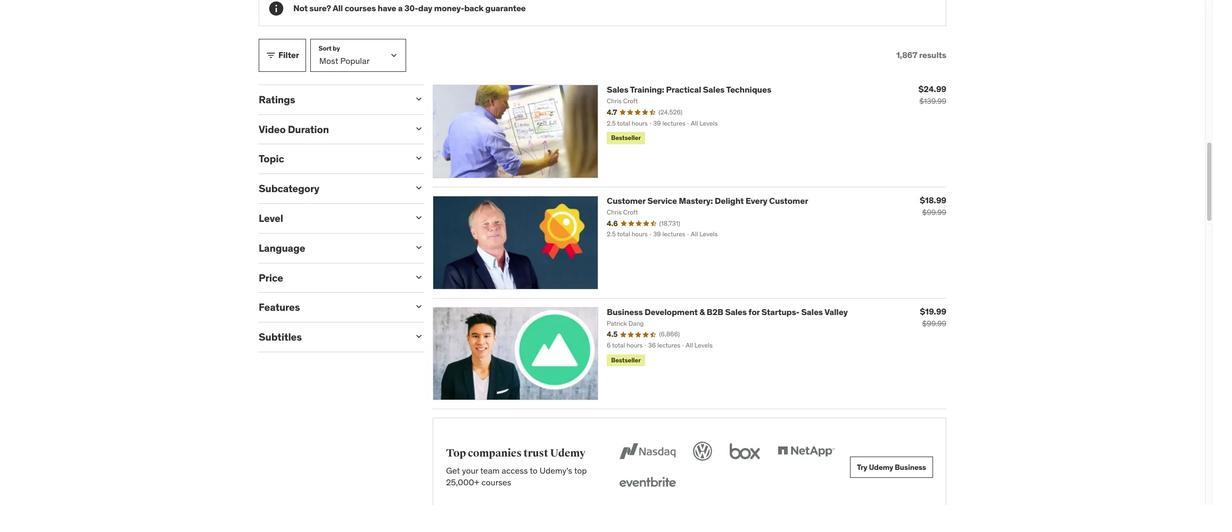 Task type: vqa. For each thing, say whether or not it's contained in the screenshot.
'Certificate'
no



Task type: describe. For each thing, give the bounding box(es) containing it.
try udemy business link
[[851, 457, 934, 478]]

0 vertical spatial courses
[[345, 3, 376, 13]]

delight
[[715, 195, 744, 206]]

filter button
[[259, 39, 306, 72]]

duration
[[288, 123, 329, 136]]

service
[[648, 195, 677, 206]]

b2b
[[707, 307, 724, 317]]

udemy inside try udemy business link
[[870, 463, 894, 472]]

small image for language
[[414, 242, 425, 253]]

business development & b2b sales for startups- sales valley link
[[607, 307, 848, 317]]

top
[[575, 465, 587, 476]]

2 customer from the left
[[770, 195, 809, 206]]

customer service mastery: delight every customer link
[[607, 195, 809, 206]]

to
[[530, 465, 538, 476]]

volkswagen image
[[692, 440, 715, 464]]

$19.99
[[921, 306, 947, 317]]

level button
[[259, 212, 405, 225]]

ratings button
[[259, 93, 405, 106]]

results
[[920, 50, 947, 60]]

small image inside filter button
[[266, 50, 276, 61]]

small image for price
[[414, 272, 425, 283]]

sales left for
[[726, 307, 747, 317]]

1,867
[[897, 50, 918, 60]]

mastery:
[[679, 195, 713, 206]]

$18.99
[[920, 195, 947, 205]]

eventbrite image
[[617, 472, 679, 496]]

team
[[481, 465, 500, 476]]

development
[[645, 307, 698, 317]]

$18.99 $99.99
[[920, 195, 947, 217]]

not sure? all courses have a 30-day money-back guarantee
[[293, 3, 526, 13]]

techniques
[[727, 84, 772, 95]]

$139.99
[[920, 96, 947, 106]]

features button
[[259, 301, 405, 314]]

30-
[[405, 3, 418, 13]]

nasdaq image
[[617, 440, 679, 464]]

language button
[[259, 242, 405, 255]]

valley
[[825, 307, 848, 317]]

training:
[[630, 84, 665, 95]]

a
[[398, 3, 403, 13]]

udemy's
[[540, 465, 573, 476]]

language
[[259, 242, 305, 255]]

sales left training:
[[607, 84, 629, 95]]

$99.99 for $19.99
[[923, 319, 947, 328]]

top
[[446, 447, 466, 460]]

small image for level
[[414, 213, 425, 223]]

&
[[700, 307, 705, 317]]

courses inside top companies trust udemy get your team access to udemy's top 25,000+ courses
[[482, 477, 512, 488]]

price button
[[259, 271, 405, 284]]

$19.99 $99.99
[[921, 306, 947, 328]]

$24.99
[[919, 84, 947, 94]]

sales left valley
[[802, 307, 823, 317]]

top companies trust udemy get your team access to udemy's top 25,000+ courses
[[446, 447, 587, 488]]

topic
[[259, 153, 284, 165]]

video duration button
[[259, 123, 405, 136]]

1,867 results
[[897, 50, 947, 60]]

for
[[749, 307, 760, 317]]



Task type: locate. For each thing, give the bounding box(es) containing it.
udemy up udemy's
[[550, 447, 586, 460]]

your
[[462, 465, 479, 476]]

topic button
[[259, 153, 405, 165]]

features
[[259, 301, 300, 314]]

customer left service
[[607, 195, 646, 206]]

get
[[446, 465, 460, 476]]

subtitles
[[259, 331, 302, 344]]

netapp image
[[776, 440, 837, 464]]

courses right all
[[345, 3, 376, 13]]

$99.99 down $18.99
[[923, 208, 947, 217]]

$99.99
[[923, 208, 947, 217], [923, 319, 947, 328]]

3 small image from the top
[[414, 183, 425, 193]]

level
[[259, 212, 283, 225]]

sales right practical
[[703, 84, 725, 95]]

customer right every
[[770, 195, 809, 206]]

small image
[[266, 50, 276, 61], [414, 153, 425, 164], [414, 213, 425, 223], [414, 242, 425, 253], [414, 272, 425, 283], [414, 302, 425, 312], [414, 331, 425, 342]]

money-
[[434, 3, 465, 13]]

udemy inside top companies trust udemy get your team access to udemy's top 25,000+ courses
[[550, 447, 586, 460]]

2 small image from the top
[[414, 123, 425, 134]]

business development & b2b sales for startups- sales valley
[[607, 307, 848, 317]]

every
[[746, 195, 768, 206]]

try
[[858, 463, 868, 472]]

small image for features
[[414, 302, 425, 312]]

business right try
[[895, 463, 927, 472]]

$99.99 for $18.99
[[923, 208, 947, 217]]

small image for ratings
[[414, 94, 425, 104]]

subcategory
[[259, 182, 320, 195]]

price
[[259, 271, 283, 284]]

ratings
[[259, 93, 295, 106]]

0 horizontal spatial customer
[[607, 195, 646, 206]]

sales
[[607, 84, 629, 95], [703, 84, 725, 95], [726, 307, 747, 317], [802, 307, 823, 317]]

0 vertical spatial business
[[607, 307, 643, 317]]

sales training: practical sales techniques link
[[607, 84, 772, 95]]

try udemy business
[[858, 463, 927, 472]]

2 $99.99 from the top
[[923, 319, 947, 328]]

subtitles button
[[259, 331, 405, 344]]

guarantee
[[486, 3, 526, 13]]

1 customer from the left
[[607, 195, 646, 206]]

0 vertical spatial small image
[[414, 94, 425, 104]]

box image
[[728, 440, 763, 464]]

1 vertical spatial $99.99
[[923, 319, 947, 328]]

1 horizontal spatial courses
[[482, 477, 512, 488]]

$99.99 down $19.99
[[923, 319, 947, 328]]

sure?
[[310, 3, 331, 13]]

day
[[418, 3, 433, 13]]

video duration
[[259, 123, 329, 136]]

udemy
[[550, 447, 586, 460], [870, 463, 894, 472]]

not
[[293, 3, 308, 13]]

all
[[333, 3, 343, 13]]

business
[[607, 307, 643, 317], [895, 463, 927, 472]]

video
[[259, 123, 286, 136]]

0 vertical spatial $99.99
[[923, 208, 947, 217]]

courses
[[345, 3, 376, 13], [482, 477, 512, 488]]

customer
[[607, 195, 646, 206], [770, 195, 809, 206]]

small image
[[414, 94, 425, 104], [414, 123, 425, 134], [414, 183, 425, 193]]

0 vertical spatial udemy
[[550, 447, 586, 460]]

2 vertical spatial small image
[[414, 183, 425, 193]]

1 vertical spatial courses
[[482, 477, 512, 488]]

udemy right try
[[870, 463, 894, 472]]

filter
[[279, 50, 299, 60]]

$99.99 inside $18.99 $99.99
[[923, 208, 947, 217]]

startups-
[[762, 307, 800, 317]]

0 horizontal spatial courses
[[345, 3, 376, 13]]

0 horizontal spatial business
[[607, 307, 643, 317]]

sales training: practical sales techniques
[[607, 84, 772, 95]]

1 $99.99 from the top
[[923, 208, 947, 217]]

courses down team
[[482, 477, 512, 488]]

have
[[378, 3, 397, 13]]

1 horizontal spatial business
[[895, 463, 927, 472]]

1 vertical spatial udemy
[[870, 463, 894, 472]]

$99.99 inside $19.99 $99.99
[[923, 319, 947, 328]]

1 small image from the top
[[414, 94, 425, 104]]

1 horizontal spatial customer
[[770, 195, 809, 206]]

0 horizontal spatial udemy
[[550, 447, 586, 460]]

1 horizontal spatial udemy
[[870, 463, 894, 472]]

25,000+
[[446, 477, 480, 488]]

1 vertical spatial business
[[895, 463, 927, 472]]

back
[[465, 3, 484, 13]]

subcategory button
[[259, 182, 405, 195]]

1 vertical spatial small image
[[414, 123, 425, 134]]

small image for topic
[[414, 153, 425, 164]]

$24.99 $139.99
[[919, 84, 947, 106]]

access
[[502, 465, 528, 476]]

small image for subcategory
[[414, 183, 425, 193]]

customer service mastery: delight every customer
[[607, 195, 809, 206]]

companies
[[468, 447, 522, 460]]

1,867 results status
[[897, 50, 947, 60]]

practical
[[666, 84, 702, 95]]

small image for video duration
[[414, 123, 425, 134]]

business left development on the bottom
[[607, 307, 643, 317]]

trust
[[524, 447, 549, 460]]

small image for subtitles
[[414, 331, 425, 342]]



